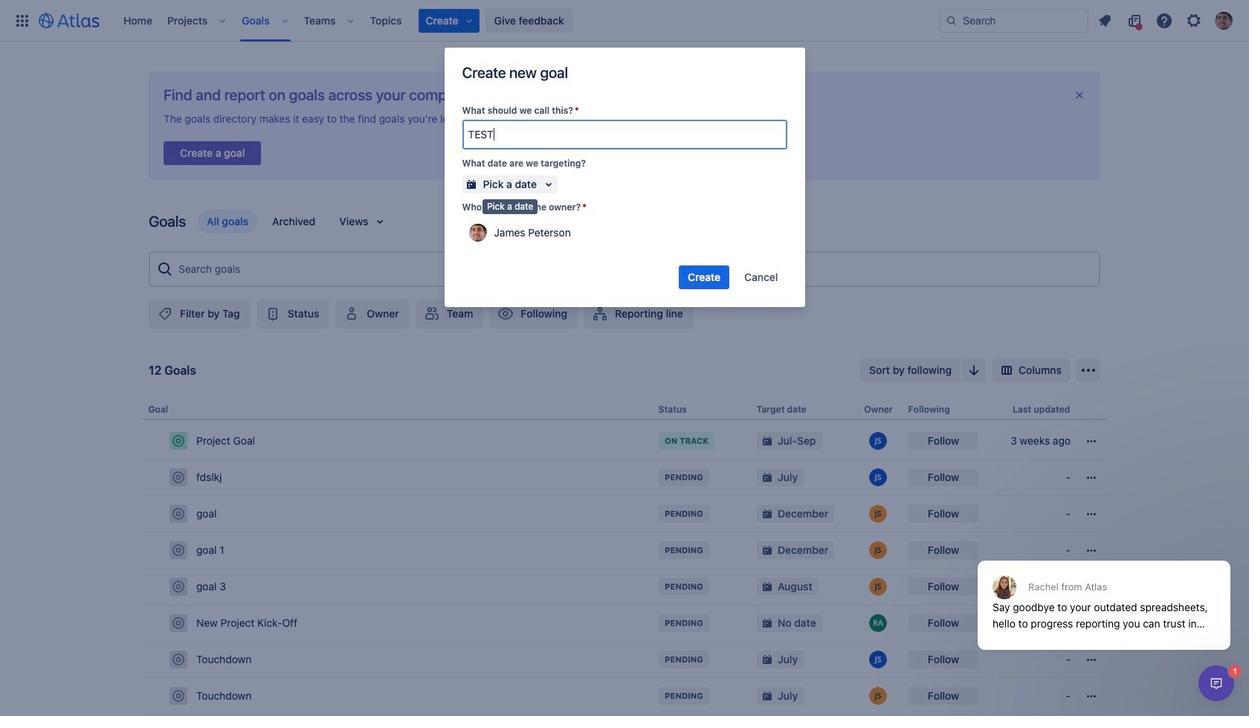 Task type: locate. For each thing, give the bounding box(es) containing it.
Search goals field
[[174, 256, 1094, 283]]

0 vertical spatial dialog
[[971, 524, 1239, 661]]

None search field
[[940, 9, 1089, 32]]

dialog
[[971, 524, 1239, 661], [1199, 666, 1235, 702]]

close banner image
[[1074, 89, 1086, 101]]

1 vertical spatial dialog
[[1199, 666, 1235, 702]]

banner
[[0, 0, 1250, 42]]

None field
[[464, 121, 786, 148]]

tooltip
[[483, 199, 538, 214]]



Task type: vqa. For each thing, say whether or not it's contained in the screenshot.
dialog
yes



Task type: describe. For each thing, give the bounding box(es) containing it.
status image
[[264, 305, 282, 323]]

Search field
[[940, 9, 1089, 32]]

search image
[[946, 15, 958, 26]]

search goals image
[[156, 260, 174, 278]]

top element
[[9, 0, 940, 41]]

following image
[[497, 305, 515, 323]]

reverse sort order image
[[966, 362, 983, 379]]

help image
[[1156, 12, 1174, 29]]

label image
[[156, 305, 174, 323]]



